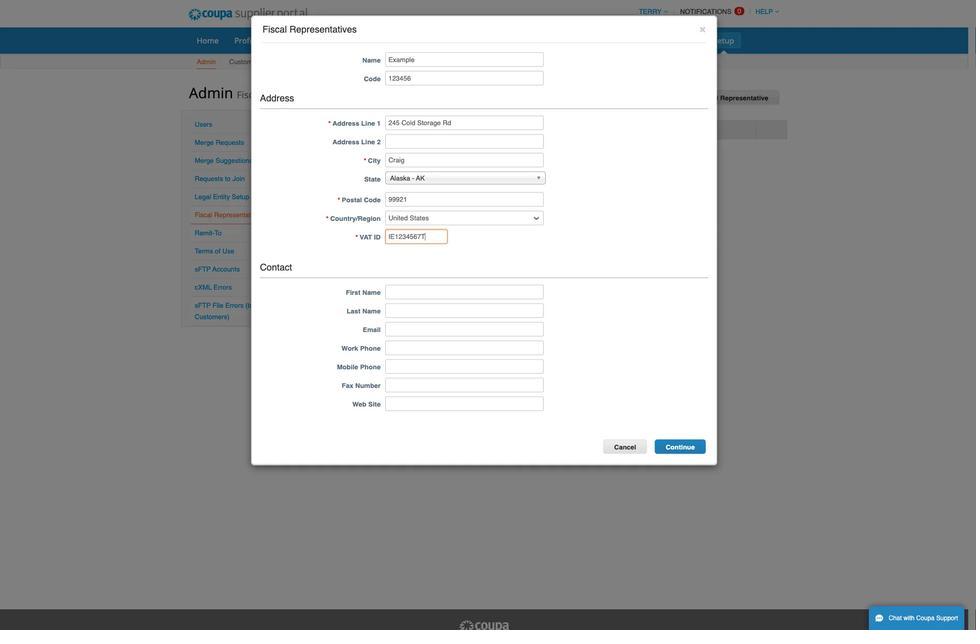 Task type: locate. For each thing, give the bounding box(es) containing it.
*
[[328, 120, 331, 127], [364, 157, 366, 165], [338, 196, 340, 204], [326, 215, 329, 223], [355, 234, 358, 241]]

representative
[[720, 94, 769, 102]]

representatives
[[290, 24, 357, 35], [263, 88, 334, 101], [214, 211, 263, 219]]

0 vertical spatial merge
[[195, 139, 214, 147]]

fiscal representatives up orders
[[263, 24, 357, 35]]

tax id
[[489, 126, 509, 134]]

0 vertical spatial setup
[[713, 35, 734, 46]]

2 name from the top
[[362, 289, 381, 297]]

cxml
[[195, 284, 212, 292]]

web site
[[352, 401, 381, 409]]

sftp inside "sftp file errors (to customers)"
[[195, 302, 211, 310]]

orders link
[[267, 33, 305, 48]]

customer setup link
[[229, 56, 278, 69]]

errors left the (to
[[225, 302, 244, 310]]

2 merge from the top
[[195, 157, 214, 165]]

setup down join
[[232, 193, 249, 201]]

3 name from the top
[[362, 308, 381, 315]]

customer setup
[[229, 58, 278, 66]]

merge down users at left top
[[195, 139, 214, 147]]

add-ons link
[[661, 33, 705, 48]]

1 vertical spatial line
[[361, 138, 375, 146]]

id right vat
[[374, 234, 381, 241]]

phone for mobile phone
[[360, 364, 381, 371]]

1 vertical spatial sftp
[[195, 302, 211, 310]]

1 vertical spatial name
[[362, 289, 381, 297]]

1 vertical spatial code
[[364, 196, 381, 204]]

1 vertical spatial phone
[[360, 364, 381, 371]]

1 code from the top
[[364, 75, 381, 83]]

2
[[377, 138, 381, 146]]

1 sftp from the top
[[195, 266, 211, 273]]

1 phone from the top
[[360, 345, 381, 353]]

remit-
[[195, 229, 215, 237]]

1 vertical spatial coupa supplier portal image
[[458, 620, 510, 631]]

web
[[352, 401, 367, 409]]

fiscal inside admin fiscal representatives
[[237, 88, 261, 101]]

sftp accounts
[[195, 266, 240, 273]]

code
[[364, 75, 381, 83], [364, 196, 381, 204]]

alaska - ak link
[[385, 172, 546, 185]]

coupa supplier portal image
[[181, 2, 315, 27], [458, 620, 510, 631]]

merge down merge requests link
[[195, 157, 214, 165]]

code right postal
[[364, 196, 381, 204]]

use
[[222, 248, 234, 255]]

phone down 'email'
[[360, 345, 381, 353]]

Mobile Phone text field
[[385, 360, 544, 374]]

sftp
[[195, 266, 211, 273], [195, 302, 211, 310]]

1 vertical spatial errors
[[225, 302, 244, 310]]

0 vertical spatial code
[[364, 75, 381, 83]]

merge for merge suggestions
[[195, 157, 214, 165]]

errors inside "sftp file errors (to customers)"
[[225, 302, 244, 310]]

1 name from the top
[[362, 56, 381, 64]]

1 horizontal spatial setup
[[260, 58, 278, 66]]

phone for work phone
[[360, 345, 381, 353]]

business
[[524, 35, 556, 46]]

fiscal down legal
[[195, 211, 212, 219]]

address down customer setup link
[[260, 93, 294, 103]]

0 vertical spatial phone
[[360, 345, 381, 353]]

address for address line 2
[[332, 138, 359, 146]]

requests
[[216, 139, 244, 147], [195, 175, 223, 183]]

0 vertical spatial name
[[362, 56, 381, 64]]

name right first
[[362, 289, 381, 297]]

2 vertical spatial address
[[332, 138, 359, 146]]

2 vertical spatial name
[[362, 308, 381, 315]]

0 vertical spatial line
[[361, 120, 375, 127]]

0 vertical spatial admin
[[197, 58, 216, 66]]

users link
[[195, 121, 212, 128]]

remit-to link
[[195, 229, 222, 237]]

id
[[502, 126, 509, 134], [374, 234, 381, 241]]

2 line from the top
[[361, 138, 375, 146]]

add fiscal representative link
[[674, 90, 779, 105]]

0 vertical spatial coupa supplier portal image
[[181, 2, 315, 27]]

admin down home link
[[197, 58, 216, 66]]

sftp up cxml in the left of the page
[[195, 266, 211, 273]]

fax
[[342, 382, 353, 390]]

business performance link
[[517, 33, 612, 48]]

0 vertical spatial sftp
[[195, 266, 211, 273]]

work phone
[[342, 345, 381, 353]]

sftp accounts link
[[195, 266, 240, 273]]

requests left to
[[195, 175, 223, 183]]

admin down admin link
[[189, 83, 233, 102]]

cancel
[[614, 444, 636, 451]]

Web Site text field
[[385, 397, 544, 411]]

admin for admin
[[197, 58, 216, 66]]

merge for merge requests
[[195, 139, 214, 147]]

country/region up 2
[[363, 126, 414, 134]]

line left 2
[[361, 138, 375, 146]]

state
[[364, 176, 381, 183]]

0 horizontal spatial coupa supplier portal image
[[181, 2, 315, 27]]

errors
[[214, 284, 232, 292], [225, 302, 244, 310]]

admin link
[[196, 56, 216, 69]]

line left the 1
[[361, 120, 375, 127]]

2 phone from the top
[[360, 364, 381, 371]]

1 horizontal spatial coupa supplier portal image
[[458, 620, 510, 631]]

address up 'address line 2'
[[332, 120, 359, 127]]

* address line 1
[[328, 120, 381, 127]]

work
[[342, 345, 358, 353]]

First Name text field
[[385, 285, 544, 300]]

invoices
[[433, 35, 462, 46]]

of
[[215, 248, 221, 255]]

setup
[[713, 35, 734, 46], [260, 58, 278, 66], [232, 193, 249, 201]]

orders
[[273, 35, 299, 46]]

terms of use link
[[195, 248, 234, 255]]

terms
[[195, 248, 213, 255]]

setup right ×
[[713, 35, 734, 46]]

line
[[361, 120, 375, 127], [361, 138, 375, 146]]

coupa
[[916, 615, 935, 623]]

1 merge from the top
[[195, 139, 214, 147]]

fiscal up orders
[[263, 24, 287, 35]]

entity
[[213, 193, 230, 201]]

merge
[[195, 139, 214, 147], [195, 157, 214, 165]]

Code text field
[[385, 71, 544, 85]]

2 sftp from the top
[[195, 302, 211, 310]]

None text field
[[385, 116, 544, 130], [385, 153, 544, 168], [385, 192, 544, 207], [385, 230, 448, 244], [385, 116, 544, 130], [385, 153, 544, 168], [385, 192, 544, 207], [385, 230, 448, 244]]

name down sheets
[[362, 56, 381, 64]]

2 vertical spatial setup
[[232, 193, 249, 201]]

1 vertical spatial representatives
[[263, 88, 334, 101]]

profile link
[[228, 33, 265, 48]]

0 vertical spatial representatives
[[290, 24, 357, 35]]

id right tax
[[502, 126, 509, 134]]

1 vertical spatial merge
[[195, 157, 214, 165]]

address down * address line 1
[[332, 138, 359, 146]]

fiscal down customer setup link
[[237, 88, 261, 101]]

1 vertical spatial requests
[[195, 175, 223, 183]]

code down sheets
[[364, 75, 381, 83]]

cancel button
[[603, 440, 647, 454]]

* for * country/region
[[326, 215, 329, 223]]

phone up number
[[360, 364, 381, 371]]

legal entity setup link
[[195, 193, 249, 201]]

address
[[260, 93, 294, 103], [332, 120, 359, 127], [332, 138, 359, 146]]

1 vertical spatial admin
[[189, 83, 233, 102]]

1 line from the top
[[361, 120, 375, 127]]

sftp up customers) at the left of page
[[195, 302, 211, 310]]

add
[[684, 94, 697, 102]]

* for * postal code
[[338, 196, 340, 204]]

name right last
[[362, 308, 381, 315]]

Fax Number text field
[[385, 378, 544, 393]]

merge requests
[[195, 139, 244, 147]]

email
[[363, 326, 381, 334]]

mobile
[[337, 364, 358, 371]]

setup right customer on the top left of page
[[260, 58, 278, 66]]

continue button
[[655, 440, 706, 454]]

sftp for sftp accounts
[[195, 266, 211, 273]]

requests to join link
[[195, 175, 245, 183]]

fiscal representatives
[[263, 24, 357, 35], [195, 211, 263, 219]]

country/region down postal
[[330, 215, 381, 223]]

admin
[[197, 58, 216, 66], [189, 83, 233, 102]]

×
[[700, 23, 706, 35]]

first name
[[346, 289, 381, 297]]

sftp file errors (to customers) link
[[195, 302, 253, 321]]

Address Line 2 text field
[[385, 134, 544, 149]]

errors down accounts
[[214, 284, 232, 292]]

0 horizontal spatial id
[[374, 234, 381, 241]]

* for * address line 1
[[328, 120, 331, 127]]

with
[[904, 615, 915, 623]]

0 vertical spatial id
[[502, 126, 509, 134]]

1 vertical spatial setup
[[260, 58, 278, 66]]

legal entity setup
[[195, 193, 249, 201]]

requests up suggestions
[[216, 139, 244, 147]]

0 vertical spatial address
[[260, 93, 294, 103]]

admin for admin fiscal representatives
[[189, 83, 233, 102]]

fiscal representatives down legal entity setup
[[195, 211, 263, 219]]



Task type: vqa. For each thing, say whether or not it's contained in the screenshot.
bottommost ADDRESS
yes



Task type: describe. For each thing, give the bounding box(es) containing it.
last name
[[347, 308, 381, 315]]

* postal code
[[338, 196, 381, 204]]

2 code from the top
[[364, 196, 381, 204]]

1 vertical spatial address
[[332, 120, 359, 127]]

chat with coupa support
[[889, 615, 958, 623]]

catalogs
[[478, 35, 509, 46]]

fiscal right add
[[699, 94, 718, 102]]

asn link
[[396, 33, 424, 48]]

fiscal representatives link
[[195, 211, 263, 219]]

accounts
[[212, 266, 240, 273]]

merge requests link
[[195, 139, 244, 147]]

sftp file errors (to customers)
[[195, 302, 253, 321]]

Work Phone text field
[[385, 341, 544, 355]]

* country/region
[[326, 215, 381, 223]]

0 vertical spatial fiscal representatives
[[263, 24, 357, 35]]

join
[[233, 175, 245, 183]]

name for first name
[[362, 289, 381, 297]]

to
[[215, 229, 222, 237]]

last
[[347, 308, 361, 315]]

profile
[[234, 35, 258, 46]]

users
[[195, 121, 212, 128]]

service/time
[[314, 35, 361, 46]]

remit-to
[[195, 229, 222, 237]]

invoices link
[[426, 33, 469, 48]]

home
[[197, 35, 219, 46]]

fax number
[[342, 382, 381, 390]]

requests to join
[[195, 175, 245, 183]]

cxml errors link
[[195, 284, 232, 292]]

contact
[[260, 262, 292, 273]]

Name text field
[[385, 52, 544, 67]]

ons
[[685, 35, 698, 46]]

tax
[[489, 126, 500, 134]]

asn
[[402, 35, 417, 46]]

chat
[[889, 615, 902, 623]]

number
[[355, 382, 381, 390]]

customers)
[[195, 313, 230, 321]]

ak
[[416, 175, 425, 182]]

* vat id
[[355, 234, 381, 241]]

* for * vat id
[[355, 234, 358, 241]]

0 vertical spatial errors
[[214, 284, 232, 292]]

alaska
[[390, 175, 410, 182]]

1 vertical spatial fiscal representatives
[[195, 211, 263, 219]]

1 horizontal spatial id
[[502, 126, 509, 134]]

1 vertical spatial id
[[374, 234, 381, 241]]

service/time sheets
[[314, 35, 387, 46]]

representatives inside admin fiscal representatives
[[263, 88, 334, 101]]

business performance
[[524, 35, 605, 46]]

1 vertical spatial country/region
[[330, 215, 381, 223]]

merge suggestions
[[195, 157, 253, 165]]

admin fiscal representatives
[[189, 83, 334, 102]]

continue
[[666, 444, 695, 451]]

Last Name text field
[[385, 304, 544, 318]]

add fiscal representative
[[684, 94, 769, 102]]

file
[[213, 302, 223, 310]]

service/time sheets link
[[307, 33, 393, 48]]

alaska - ak
[[390, 175, 425, 182]]

0 horizontal spatial setup
[[232, 193, 249, 201]]

add-ons
[[668, 35, 698, 46]]

sheets
[[363, 35, 387, 46]]

sourcing link
[[614, 33, 659, 48]]

name for last name
[[362, 308, 381, 315]]

support
[[937, 615, 958, 623]]

catalogs link
[[471, 33, 515, 48]]

* city
[[364, 157, 381, 165]]

-
[[412, 175, 414, 182]]

× button
[[700, 23, 706, 35]]

setup link
[[707, 33, 741, 48]]

city
[[368, 157, 381, 165]]

legal
[[195, 193, 211, 201]]

vat
[[360, 234, 372, 241]]

postal
[[342, 196, 362, 204]]

(to
[[245, 302, 253, 310]]

sftp for sftp file errors (to customers)
[[195, 302, 211, 310]]

first
[[346, 289, 361, 297]]

terms of use
[[195, 248, 234, 255]]

to
[[225, 175, 231, 183]]

0 vertical spatial requests
[[216, 139, 244, 147]]

* for * city
[[364, 157, 366, 165]]

2 vertical spatial representatives
[[214, 211, 263, 219]]

suggestions
[[216, 157, 253, 165]]

address for address
[[260, 93, 294, 103]]

0 vertical spatial country/region
[[363, 126, 414, 134]]

1
[[377, 120, 381, 127]]

Email text field
[[385, 322, 544, 337]]

site
[[368, 401, 381, 409]]

sourcing
[[621, 35, 652, 46]]

performance
[[558, 35, 605, 46]]

chat with coupa support button
[[869, 607, 965, 631]]

2 horizontal spatial setup
[[713, 35, 734, 46]]

home link
[[190, 33, 226, 48]]



